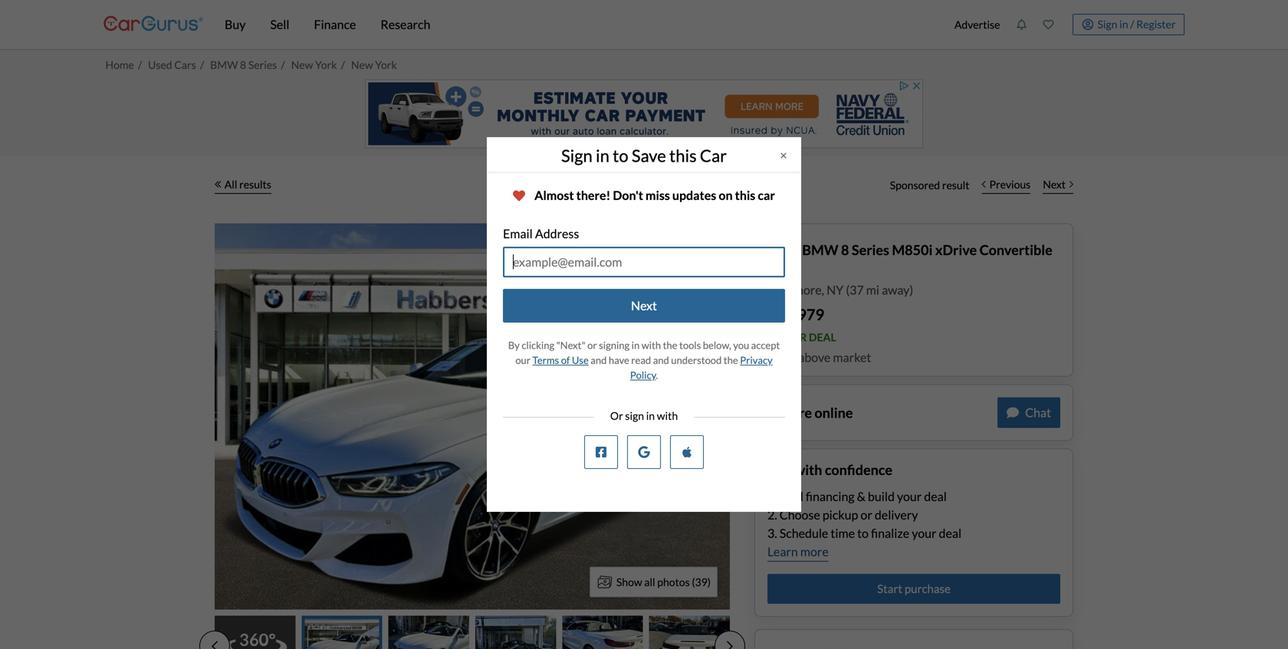 Task type: describe. For each thing, give the bounding box(es) containing it.
in right sign
[[646, 409, 655, 422]]

save
[[632, 146, 666, 166]]

in inside by clicking "next" or signing in with the tools below, you accept our
[[631, 339, 640, 351]]

view vehicle photo 2 image
[[302, 616, 382, 649]]

we
[[767, 404, 789, 421]]

pickup
[[823, 508, 858, 523]]

vehicle full photo image
[[215, 223, 730, 610]]

view vehicle photo 5 image
[[562, 616, 643, 649]]

google image
[[636, 446, 652, 458]]

(37
[[846, 283, 864, 297]]

or inside find financing & build your deal choose pickup or delivery schedule time to finalize your deal learn more
[[861, 508, 872, 523]]

1 vertical spatial with
[[657, 409, 678, 422]]

cars
[[174, 58, 196, 71]]

previous link
[[976, 168, 1037, 202]]

purchase
[[905, 582, 951, 596]]

to inside find financing & build your deal choose pickup or delivery schedule time to finalize your deal learn more
[[857, 526, 869, 541]]

view vehicle photo 1 image
[[215, 616, 295, 649]]

view vehicle photo 3 image
[[388, 616, 469, 649]]

find
[[780, 489, 803, 504]]

0 vertical spatial deal
[[924, 489, 947, 504]]

understood
[[671, 354, 722, 366]]

advertise
[[954, 18, 1000, 31]]

privacy policy link
[[630, 354, 773, 381]]

1 vertical spatial your
[[912, 526, 936, 541]]

/ right the cars on the left top of the page
[[200, 58, 204, 71]]

cargurus logo homepage link link
[[104, 3, 203, 46]]

sign
[[625, 409, 644, 422]]

car
[[700, 146, 727, 166]]

start purchase
[[877, 582, 951, 596]]

used
[[148, 58, 172, 71]]

all results
[[224, 178, 271, 191]]

bmw 8 series link
[[210, 58, 277, 71]]

terms of use and have read and understood the
[[532, 354, 740, 366]]

financing
[[806, 489, 854, 504]]

buy
[[767, 462, 792, 478]]

2019
[[767, 242, 799, 258]]

with inside by clicking "next" or signing in with the tools below, you accept our
[[641, 339, 661, 351]]

online
[[815, 404, 853, 421]]

sign in / register
[[1097, 17, 1176, 30]]

chevron left image
[[982, 181, 986, 188]]

show all photos (39)
[[616, 576, 711, 589]]

you
[[733, 339, 749, 351]]

user icon image
[[1082, 19, 1093, 30]]

all
[[644, 576, 655, 589]]

privacy
[[740, 354, 773, 366]]

advertisement region
[[365, 79, 923, 148]]

miss
[[646, 188, 670, 203]]

schedule
[[780, 526, 828, 541]]

sign in to save this car
[[561, 146, 727, 166]]

in inside menu item
[[1119, 17, 1128, 30]]

comment image
[[1007, 407, 1019, 419]]

build
[[868, 489, 895, 504]]

awd
[[767, 262, 801, 279]]

0 vertical spatial this
[[669, 146, 697, 166]]

&
[[857, 489, 865, 504]]

use
[[572, 354, 589, 366]]

to inside dialog
[[613, 146, 628, 166]]

$928 above market
[[767, 350, 871, 365]]

next button
[[503, 289, 785, 323]]

fair
[[784, 331, 807, 344]]

by
[[508, 339, 520, 351]]

delivery
[[875, 508, 918, 523]]

$928
[[767, 350, 796, 365]]

share image
[[654, 243, 669, 259]]

market
[[833, 350, 871, 365]]

or
[[610, 409, 623, 422]]

updates
[[672, 188, 716, 203]]

address
[[535, 226, 579, 241]]

are
[[792, 404, 812, 421]]

mi
[[866, 283, 879, 297]]

used cars link
[[148, 58, 196, 71]]

privacy policy
[[630, 354, 773, 381]]

/ inside menu item
[[1130, 17, 1134, 30]]

sign in to save this car dialog
[[0, 0, 1288, 649]]

1 and from the left
[[591, 354, 607, 366]]

or inside by clicking "next" or signing in with the tools below, you accept our
[[587, 339, 597, 351]]

almost there! don't miss updates on this car
[[534, 188, 775, 203]]

8 inside '2019 bmw 8 series m850i xdrive convertible awd bay shore, ny (37 mi away)'
[[841, 242, 849, 258]]

results
[[239, 178, 271, 191]]

find financing & build your deal choose pickup or delivery schedule time to finalize your deal learn more
[[767, 489, 961, 559]]

on
[[719, 188, 733, 203]]

view vehicle photo 6 image
[[649, 616, 730, 649]]

$60,979
[[767, 306, 824, 324]]

advertise link
[[946, 3, 1008, 46]]

2 and from the left
[[653, 354, 669, 366]]

1 york from the left
[[315, 58, 337, 71]]

previous
[[989, 178, 1031, 191]]

m850i
[[892, 242, 933, 258]]

of
[[561, 354, 570, 366]]

time
[[831, 526, 855, 541]]

"next"
[[556, 339, 585, 351]]



Task type: locate. For each thing, give the bounding box(es) containing it.
0 vertical spatial series
[[248, 58, 277, 71]]

tools
[[679, 339, 701, 351]]

sign inside sign in / register link
[[1097, 17, 1117, 30]]

choose
[[780, 508, 820, 523]]

.
[[656, 369, 658, 381]]

new right the bmw 8 series link
[[291, 58, 313, 71]]

photos
[[657, 576, 690, 589]]

2 vertical spatial with
[[794, 462, 822, 478]]

your down the delivery
[[912, 526, 936, 541]]

this right on
[[735, 188, 755, 203]]

there!
[[576, 188, 611, 203]]

1 vertical spatial sign
[[561, 146, 592, 166]]

shore,
[[790, 283, 824, 297]]

sign in / register menu item
[[1062, 14, 1185, 35]]

result
[[942, 179, 969, 192]]

sign right user icon
[[1097, 17, 1117, 30]]

in left register
[[1119, 17, 1128, 30]]

show all photos (39) link
[[589, 567, 718, 598]]

tab list
[[199, 616, 745, 649]]

sponsored result
[[890, 179, 969, 192]]

with right buy
[[794, 462, 822, 478]]

0 horizontal spatial 8
[[240, 58, 246, 71]]

sign for sign in / register
[[1097, 17, 1117, 30]]

finalize
[[871, 526, 909, 541]]

series up mi
[[852, 242, 889, 258]]

2019 bmw 8 series m850i xdrive convertible awd bay shore, ny (37 mi away)
[[767, 242, 1052, 297]]

apple image
[[679, 446, 695, 458]]

and
[[591, 354, 607, 366], [653, 354, 669, 366]]

start purchase button
[[767, 574, 1060, 604]]

prev page image
[[212, 640, 218, 649]]

1 horizontal spatial and
[[653, 354, 669, 366]]

1 horizontal spatial this
[[735, 188, 755, 203]]

new right new york link
[[351, 58, 373, 71]]

menu bar
[[203, 0, 946, 49]]

0 horizontal spatial this
[[669, 146, 697, 166]]

bmw right the cars on the left top of the page
[[210, 58, 238, 71]]

next left chevron right image
[[1043, 178, 1066, 191]]

0 horizontal spatial and
[[591, 354, 607, 366]]

don't
[[613, 188, 643, 203]]

1 new from the left
[[291, 58, 313, 71]]

bmw inside '2019 bmw 8 series m850i xdrive convertible awd bay shore, ny (37 mi away)'
[[802, 242, 838, 258]]

2 new from the left
[[351, 58, 373, 71]]

accept
[[751, 339, 780, 351]]

series inside '2019 bmw 8 series m850i xdrive convertible awd bay shore, ny (37 mi away)'
[[852, 242, 889, 258]]

/ left register
[[1130, 17, 1134, 30]]

1 vertical spatial series
[[852, 242, 889, 258]]

chat button
[[997, 398, 1060, 428]]

to
[[613, 146, 628, 166], [857, 526, 869, 541]]

car
[[758, 188, 775, 203]]

this
[[669, 146, 697, 166], [735, 188, 755, 203]]

× button
[[767, 138, 800, 172]]

home / used cars / bmw 8 series / new york / new york
[[105, 58, 397, 71]]

(39)
[[692, 576, 711, 589]]

1 horizontal spatial sign
[[1097, 17, 1117, 30]]

or up use
[[587, 339, 597, 351]]

sign up there!
[[561, 146, 592, 166]]

next inside 'button'
[[631, 298, 657, 313]]

0 vertical spatial or
[[587, 339, 597, 351]]

0 vertical spatial your
[[897, 489, 922, 504]]

by clicking "next" or signing in with the tools below, you accept our
[[508, 339, 780, 366]]

0 vertical spatial sign
[[1097, 17, 1117, 30]]

/ left new york link
[[281, 58, 285, 71]]

cargurus logo homepage link image
[[104, 3, 203, 46]]

fair deal
[[784, 331, 836, 344]]

series
[[248, 58, 277, 71], [852, 242, 889, 258]]

sign for sign in to save this car
[[561, 146, 592, 166]]

1 vertical spatial deal
[[939, 526, 961, 541]]

1 horizontal spatial new
[[351, 58, 373, 71]]

menu containing sign in / register
[[946, 3, 1185, 46]]

all
[[224, 178, 237, 191]]

8 up (37 at the right of page
[[841, 242, 849, 258]]

1 vertical spatial to
[[857, 526, 869, 541]]

more
[[800, 544, 829, 559]]

1 horizontal spatial the
[[724, 354, 738, 366]]

start
[[877, 582, 902, 596]]

next
[[1043, 178, 1066, 191], [631, 298, 657, 313]]

8
[[240, 58, 246, 71], [841, 242, 849, 258]]

menu
[[946, 3, 1185, 46]]

all results link
[[215, 168, 271, 202]]

to right time
[[857, 526, 869, 541]]

terms of use link
[[532, 354, 589, 366]]

with right sign
[[657, 409, 678, 422]]

1 horizontal spatial 8
[[841, 242, 849, 258]]

view vehicle photo 4 image
[[475, 616, 556, 649]]

0 vertical spatial with
[[641, 339, 661, 351]]

0 vertical spatial to
[[613, 146, 628, 166]]

0 vertical spatial 8
[[240, 58, 246, 71]]

facebook square image
[[593, 446, 609, 458]]

1 horizontal spatial next
[[1043, 178, 1066, 191]]

away)
[[882, 283, 913, 297]]

sponsored
[[890, 179, 940, 192]]

to left save
[[613, 146, 628, 166]]

8 right the cars on the left top of the page
[[240, 58, 246, 71]]

next down email address text box
[[631, 298, 657, 313]]

Email Address text field
[[503, 247, 785, 277]]

next page image
[[727, 640, 733, 649]]

1 vertical spatial the
[[724, 354, 738, 366]]

sign in / register link
[[1073, 14, 1185, 35]]

email address
[[503, 226, 579, 241]]

your up the delivery
[[897, 489, 922, 504]]

chevron double left image
[[215, 181, 221, 188]]

bay
[[767, 283, 788, 297]]

or down &
[[861, 508, 872, 523]]

0 horizontal spatial new
[[291, 58, 313, 71]]

1 vertical spatial bmw
[[802, 242, 838, 258]]

0 vertical spatial bmw
[[210, 58, 238, 71]]

saved cars image
[[1043, 19, 1054, 30]]

confidence
[[825, 462, 892, 478]]

bmw
[[210, 58, 238, 71], [802, 242, 838, 258]]

terms
[[532, 354, 559, 366]]

0 horizontal spatial sign
[[561, 146, 592, 166]]

read
[[631, 354, 651, 366]]

we are online
[[767, 404, 853, 421]]

in up there!
[[596, 146, 609, 166]]

in up terms of use and have read and understood the
[[631, 339, 640, 351]]

1 vertical spatial this
[[735, 188, 755, 203]]

chat
[[1025, 405, 1051, 420]]

/ left used
[[138, 58, 142, 71]]

0 vertical spatial the
[[663, 339, 677, 351]]

this left car
[[669, 146, 697, 166]]

0 horizontal spatial next
[[631, 298, 657, 313]]

below,
[[703, 339, 731, 351]]

/ right new york link
[[341, 58, 345, 71]]

1 horizontal spatial bmw
[[802, 242, 838, 258]]

policy
[[630, 369, 656, 381]]

sign inside sign in to save this car dialog
[[561, 146, 592, 166]]

or
[[587, 339, 597, 351], [861, 508, 872, 523]]

convertible
[[980, 242, 1052, 258]]

show
[[616, 576, 642, 589]]

the inside by clicking "next" or signing in with the tools below, you accept our
[[663, 339, 677, 351]]

1 horizontal spatial to
[[857, 526, 869, 541]]

bmw right the 2019
[[802, 242, 838, 258]]

our
[[515, 354, 531, 366]]

0 horizontal spatial to
[[613, 146, 628, 166]]

×
[[780, 148, 787, 162]]

with up the read
[[641, 339, 661, 351]]

buy with confidence
[[767, 462, 892, 478]]

1 vertical spatial 8
[[841, 242, 849, 258]]

0 horizontal spatial series
[[248, 58, 277, 71]]

home link
[[105, 58, 134, 71]]

learn
[[767, 544, 798, 559]]

deal up purchase
[[939, 526, 961, 541]]

1 horizontal spatial series
[[852, 242, 889, 258]]

ny
[[827, 283, 844, 297]]

your
[[897, 489, 922, 504], [912, 526, 936, 541]]

chevron right image
[[1070, 181, 1073, 188]]

0 horizontal spatial or
[[587, 339, 597, 351]]

or sign in with
[[610, 409, 678, 422]]

the
[[663, 339, 677, 351], [724, 354, 738, 366]]

and up .
[[653, 354, 669, 366]]

heart image
[[513, 190, 525, 202]]

register
[[1136, 17, 1176, 30]]

have
[[609, 354, 629, 366]]

in
[[1119, 17, 1128, 30], [596, 146, 609, 166], [631, 339, 640, 351], [646, 409, 655, 422]]

signing
[[599, 339, 630, 351]]

xdrive
[[935, 242, 977, 258]]

the down the you
[[724, 354, 738, 366]]

series left new york link
[[248, 58, 277, 71]]

and right use
[[591, 354, 607, 366]]

1 vertical spatial next
[[631, 298, 657, 313]]

1 horizontal spatial or
[[861, 508, 872, 523]]

0 horizontal spatial the
[[663, 339, 677, 351]]

deal right build
[[924, 489, 947, 504]]

with
[[641, 339, 661, 351], [657, 409, 678, 422], [794, 462, 822, 478]]

1 horizontal spatial york
[[375, 58, 397, 71]]

0 vertical spatial next
[[1043, 178, 1066, 191]]

the left tools
[[663, 339, 677, 351]]

2 york from the left
[[375, 58, 397, 71]]

next link
[[1037, 168, 1079, 202]]

email
[[503, 226, 533, 241]]

0 horizontal spatial york
[[315, 58, 337, 71]]

1 vertical spatial or
[[861, 508, 872, 523]]

home
[[105, 58, 134, 71]]

0 horizontal spatial bmw
[[210, 58, 238, 71]]

clicking
[[522, 339, 554, 351]]

deal
[[924, 489, 947, 504], [939, 526, 961, 541]]

new
[[291, 58, 313, 71], [351, 58, 373, 71]]



Task type: vqa. For each thing, say whether or not it's contained in the screenshot.
"menu" containing Sign in / Register
yes



